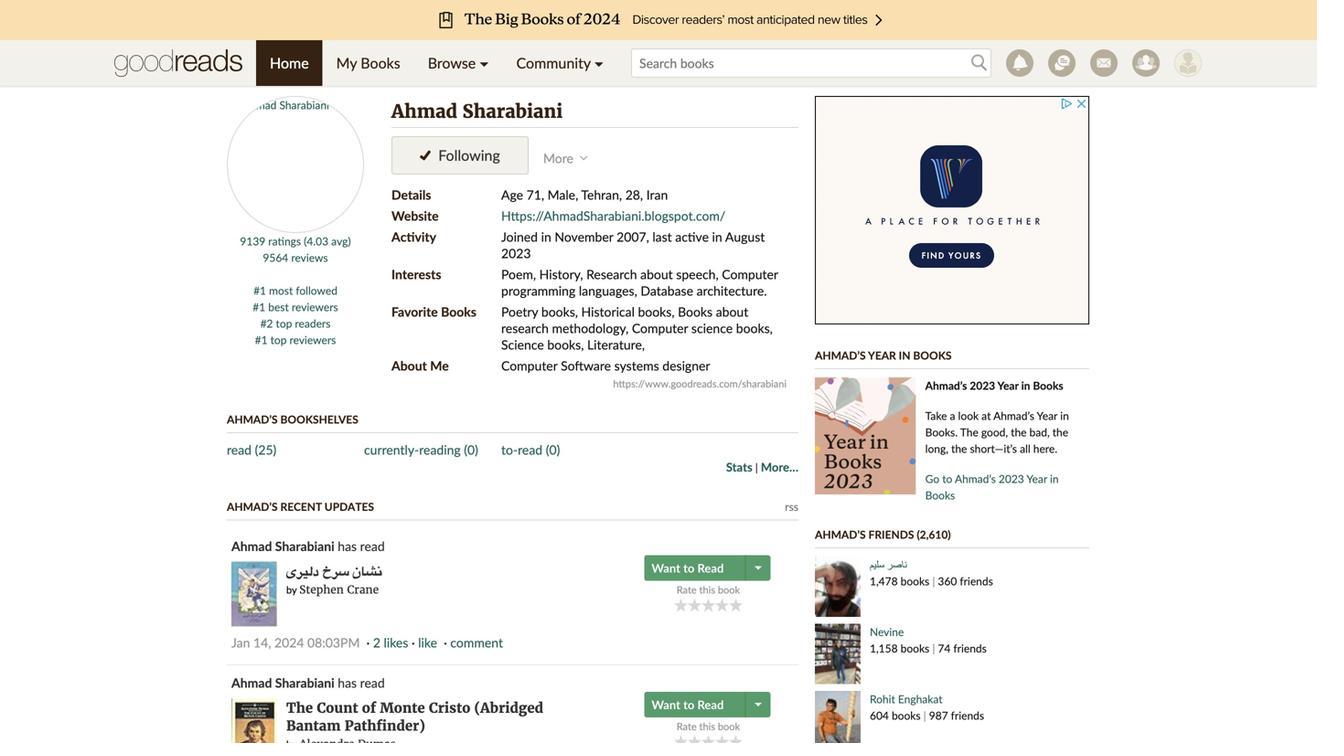 Task type: vqa. For each thing, say whether or not it's contained in the screenshot.
SEARCH FIELD
no



Task type: locate. For each thing, give the bounding box(es) containing it.
2 vertical spatial sharabiani
[[275, 676, 334, 691]]

pathfinder)
[[345, 718, 425, 735]]

#2
[[260, 317, 273, 330]]

2 ahmad sharabiani has read from the top
[[231, 676, 385, 691]]

currently-reading‎               (0)
[[364, 442, 478, 458]]

1,158
[[870, 642, 898, 655]]

computer inside poetry books, historical books, books about research methodology, computer science books, science books, literature, about me
[[632, 321, 688, 336]]

0 vertical spatial want
[[652, 561, 680, 576]]

likes
[[384, 635, 408, 651]]

سرخ
[[322, 563, 349, 580]]

0 vertical spatial #1
[[253, 284, 266, 297]]

(0) right reading‎
[[464, 442, 478, 458]]

1 vertical spatial want to read button
[[644, 692, 748, 718]]

1 horizontal spatial the
[[1011, 426, 1027, 439]]

want to read button
[[644, 556, 748, 581], [644, 692, 748, 718]]

ahmad down browse in the top left of the page
[[391, 100, 457, 123]]

jan
[[231, 635, 250, 651]]

0 vertical spatial friends
[[960, 575, 993, 588]]

2 this from the top
[[699, 721, 715, 733]]

friends right 74
[[954, 642, 987, 655]]

1 this from the top
[[699, 584, 715, 596]]

| inside the to-read‎               (0) stats | more…
[[755, 461, 758, 474]]

jan 14, 2024 08:03pm · 2 likes · like · comment
[[231, 635, 503, 651]]

ratings
[[268, 235, 301, 248]]

computer up architecture.
[[722, 267, 778, 282]]

books inside go to ahmad's 2023 year in books
[[925, 489, 955, 502]]

all
[[1020, 442, 1031, 456]]

ahmad sharabiani has read for نشان سرخ دلیری
[[231, 539, 385, 554]]

0 vertical spatial top
[[276, 317, 292, 330]]

in inside take a look at ahmad's year in books. the good, the bad, the long, the short—it's all here.
[[1060, 409, 1069, 423]]

2 likes link
[[373, 635, 408, 651]]

| left 360
[[932, 575, 935, 588]]

0 vertical spatial reviewers
[[292, 300, 338, 314]]

| inside rohit enghakat 604 books | 987 friends
[[924, 709, 926, 723]]

age 71, male, tehran, 28, iran website
[[391, 187, 668, 224]]

male,
[[548, 187, 578, 203]]

sharabiani up the دلیری
[[275, 539, 334, 554]]

this for نشان سرخ دلیری
[[699, 584, 715, 596]]

most
[[269, 284, 293, 297]]

0 vertical spatial rate
[[677, 584, 697, 596]]

sharabiani up count
[[275, 676, 334, 691]]

friends right 987
[[951, 709, 984, 723]]

about up database
[[640, 267, 673, 282]]

books, right science
[[736, 321, 773, 336]]

ahmad's left friends
[[815, 528, 866, 542]]

about down architecture.
[[716, 304, 748, 320]]

the down look
[[960, 426, 979, 439]]

1 vertical spatial ahmad
[[231, 539, 272, 554]]

menu
[[256, 40, 617, 86]]

ahmad up نشان سرخ دلیری by stephen crane image
[[231, 539, 272, 554]]

activity
[[391, 229, 436, 245]]

books up bad, on the right of page
[[1033, 379, 1063, 392]]

0 horizontal spatial read‎
[[227, 442, 252, 458]]

1 horizontal spatial about
[[716, 304, 748, 320]]

designer
[[663, 358, 710, 374]]

sharabiani up following at the top left of the page
[[463, 100, 563, 123]]

1 read from the top
[[697, 561, 724, 576]]

the right long,
[[951, 442, 967, 456]]

1 vertical spatial rate
[[677, 721, 697, 733]]

the count of monte cristo (abridged bantam pathfinder) link
[[286, 700, 543, 735]]

ahmad's recent updates
[[227, 500, 374, 514]]

نشان سرخ دلیری by stephen crane image
[[231, 562, 277, 627]]

1 vertical spatial has
[[338, 676, 357, 691]]

سليم
[[870, 558, 884, 572]]

1 horizontal spatial read‎
[[518, 442, 543, 458]]

ahmad sharabiani has read
[[231, 539, 385, 554], [231, 676, 385, 691]]

1 vertical spatial 2023
[[970, 379, 995, 392]]

| left 74
[[932, 642, 935, 655]]

▾ for community ▾
[[594, 54, 604, 72]]

2 read‎ from the left
[[518, 442, 543, 458]]

read up the of
[[360, 676, 385, 691]]

2 read from the top
[[697, 698, 724, 713]]

tehran,
[[581, 187, 622, 203]]

read up نشان
[[360, 539, 385, 554]]

2 want to read from the top
[[652, 698, 724, 713]]

1 rate from the top
[[677, 584, 697, 596]]

has up count
[[338, 676, 357, 691]]

(0) right to-
[[546, 442, 560, 458]]

menu containing home
[[256, 40, 617, 86]]

rate
[[677, 584, 697, 596], [677, 721, 697, 733]]

1 ▾ from the left
[[480, 54, 489, 72]]

1 ahmad sharabiani link from the top
[[231, 539, 334, 554]]

https://ahmadsharabiani.blogspot.com/
[[501, 208, 726, 224]]

2 want to read button from the top
[[644, 692, 748, 718]]

0 vertical spatial this
[[699, 584, 715, 596]]

0 vertical spatial ahmad sharabiani link
[[231, 539, 334, 554]]

ahmad's down short—it's
[[955, 472, 996, 486]]

https://www.goodreads.com/sharabiani
[[613, 378, 787, 390]]

0 horizontal spatial the
[[286, 700, 313, 717]]

books.
[[925, 426, 958, 439]]

0 horizontal spatial about
[[640, 267, 673, 282]]

0 vertical spatial has
[[338, 539, 357, 554]]

0 vertical spatial read
[[360, 539, 385, 554]]

computer inside computer software systems designer https://www.goodreads.com/sharabiani
[[501, 358, 558, 374]]

▾ right community
[[594, 54, 604, 72]]

readers
[[295, 317, 331, 330]]

0 vertical spatial want to read button
[[644, 556, 748, 581]]

the inside the count of monte cristo (abridged bantam pathfinder)
[[286, 700, 313, 717]]

3 · from the left
[[444, 635, 447, 651]]

ahmad sharabiani has read up count
[[231, 676, 385, 691]]

0 vertical spatial about
[[640, 267, 673, 282]]

1 vertical spatial about
[[716, 304, 748, 320]]

1 vertical spatial rate this book
[[677, 721, 740, 733]]

#1 up #2
[[253, 300, 265, 314]]

programming
[[501, 283, 576, 299]]

the up bantam on the left of the page
[[286, 700, 313, 717]]

2 vertical spatial to
[[683, 698, 695, 713]]

books left 74
[[901, 642, 930, 655]]

books down rohit enghakat link at right
[[892, 709, 921, 723]]

1 ahmad sharabiani has read from the top
[[231, 539, 385, 554]]

9139
[[240, 235, 265, 248]]

(25)
[[255, 442, 277, 458]]

1 vertical spatial ahmad sharabiani link
[[231, 676, 334, 691]]

· right like
[[444, 635, 447, 651]]

book for نشان سرخ دلیری
[[718, 584, 740, 596]]

books inside ناصر سليم 1,478 books | 360 friends
[[901, 575, 930, 588]]

ahmad's for ahmad's friends (2,610)
[[815, 528, 866, 542]]

architecture.
[[697, 283, 767, 299]]

reviewers down followed
[[292, 300, 338, 314]]

year
[[868, 349, 896, 362], [998, 379, 1019, 392], [1037, 409, 1058, 423], [1027, 472, 1047, 486]]

2 vertical spatial computer
[[501, 358, 558, 374]]

2 horizontal spatial computer
[[722, 267, 778, 282]]

ahmad sharabiani link for the count of monte cristo (abridged bantam pathfinder)
[[231, 676, 334, 691]]

1 book from the top
[[718, 584, 740, 596]]

1 horizontal spatial the
[[960, 426, 979, 439]]

database
[[641, 283, 693, 299]]

1 want from the top
[[652, 561, 680, 576]]

0 horizontal spatial (0)
[[464, 442, 478, 458]]

read for نشان سرخ دلیری
[[360, 539, 385, 554]]

2 horizontal spatial 2023
[[999, 472, 1024, 486]]

year up bad, on the right of page
[[1037, 409, 1058, 423]]

to-read‎               (0) link
[[501, 442, 560, 458]]

ahmad up the count of monte cristo by alexandre dumas image
[[231, 676, 272, 691]]

0 horizontal spatial computer
[[501, 358, 558, 374]]

the up "all"
[[1011, 426, 1027, 439]]

friends inside ناصر سليم 1,478 books | 360 friends
[[960, 575, 993, 588]]

2 horizontal spatial ·
[[444, 635, 447, 651]]

ناصر سليم link
[[870, 558, 907, 572]]

rate this book
[[677, 584, 740, 596], [677, 721, 740, 733]]

2 · from the left
[[412, 635, 415, 651]]

▾ for browse ▾
[[480, 54, 489, 72]]

systems
[[614, 358, 659, 374]]

14,
[[253, 635, 271, 651]]

1 vertical spatial want to read
[[652, 698, 724, 713]]

top down #2
[[270, 333, 287, 347]]

| inside ناصر سليم 1,478 books | 360 friends
[[932, 575, 935, 588]]

2 vertical spatial 2023
[[999, 472, 1024, 486]]

https://ahmadsharabiani.blogspot.com/ link
[[501, 208, 726, 224]]

9564 reviews link
[[263, 251, 328, 264]]

nevine link
[[870, 626, 904, 639]]

2 vertical spatial ahmad
[[231, 676, 272, 691]]

1 horizontal spatial computer
[[632, 321, 688, 336]]

1 vertical spatial to
[[683, 561, 695, 576]]

0 vertical spatial want to read
[[652, 561, 724, 576]]

following
[[438, 146, 500, 164]]

computer inside poem, history, research about speech, computer programming languages, database architecture. favorite books
[[722, 267, 778, 282]]

0 vertical spatial ahmad sharabiani has read
[[231, 539, 385, 554]]

stats
[[726, 460, 752, 475]]

1 vertical spatial sharabiani
[[275, 539, 334, 554]]

(2,610)
[[917, 528, 951, 542]]

has up سرخ
[[338, 539, 357, 554]]

friends for rohit enghakat 604 books | 987 friends
[[951, 709, 984, 723]]

want to read
[[652, 561, 724, 576], [652, 698, 724, 713]]

0 vertical spatial book
[[718, 584, 740, 596]]

|
[[755, 461, 758, 474], [932, 575, 935, 588], [932, 642, 935, 655], [924, 709, 926, 723]]

currently-reading‎               (0) link
[[364, 442, 478, 458]]

0 horizontal spatial ▾
[[480, 54, 489, 72]]

books down ناصر
[[901, 575, 930, 588]]

0 vertical spatial to
[[942, 472, 953, 486]]

ahmad's left in
[[815, 349, 866, 362]]

read
[[697, 561, 724, 576], [697, 698, 724, 713]]

2
[[373, 635, 380, 651]]

0 vertical spatial 2023
[[501, 246, 531, 261]]

1 rate this book from the top
[[677, 584, 740, 596]]

following button
[[391, 136, 529, 175]]

1 vertical spatial read
[[697, 698, 724, 713]]

friends right 360
[[960, 575, 993, 588]]

2 has from the top
[[338, 676, 357, 691]]

▾ right browse in the top left of the page
[[480, 54, 489, 72]]

2 vertical spatial friends
[[951, 709, 984, 723]]

computer down science
[[501, 358, 558, 374]]

0 vertical spatial read
[[697, 561, 724, 576]]

0 vertical spatial computer
[[722, 267, 778, 282]]

| right stats
[[755, 461, 758, 474]]

read‎ right reading‎
[[518, 442, 543, 458]]

inbox image
[[1090, 49, 1118, 77]]

1 vertical spatial books
[[901, 642, 930, 655]]

| inside nevine 1,158 books | 74 friends
[[932, 642, 935, 655]]

notifications image
[[1006, 49, 1034, 77]]

2 book from the top
[[718, 721, 740, 733]]

#1 down #2
[[255, 333, 268, 347]]

2 want from the top
[[652, 698, 680, 713]]

1 vertical spatial want
[[652, 698, 680, 713]]

ahmad's bookshelves
[[227, 413, 358, 426]]

ahmad
[[391, 100, 457, 123], [231, 539, 272, 554], [231, 676, 272, 691]]

books, down the programming
[[541, 304, 578, 320]]

· left like
[[412, 635, 415, 651]]

ahmad's year in books link
[[815, 349, 952, 362]]

sharabiani for نشان سرخ دلیری
[[275, 539, 334, 554]]

08:03pm
[[307, 635, 360, 651]]

rate this book for the count of monte cristo (abridged bantam pathfinder)
[[677, 721, 740, 733]]

rohit e... image
[[815, 692, 861, 744]]

age
[[501, 187, 523, 203]]

reviewers down readers
[[289, 333, 336, 347]]

ahmad's year in books
[[815, 349, 952, 362]]

the inside take a look at ahmad's year in books. the good, the bad, the long, the short—it's all here.
[[960, 426, 979, 439]]

1,478
[[870, 575, 898, 588]]

2023 down "all"
[[999, 472, 1024, 486]]

| for 604
[[924, 709, 926, 723]]

1 read from the top
[[360, 539, 385, 554]]

to inside go to ahmad's 2023 year in books
[[942, 472, 953, 486]]

1 read‎ from the left
[[227, 442, 252, 458]]

1 vertical spatial friends
[[954, 642, 987, 655]]

1 vertical spatial book
[[718, 721, 740, 733]]

ahmad's left recent
[[227, 500, 278, 514]]

· left 2
[[366, 635, 370, 651]]

2 rate this book from the top
[[677, 721, 740, 733]]

research
[[501, 321, 549, 336]]

1 vertical spatial top
[[270, 333, 287, 347]]

books down go
[[925, 489, 955, 502]]

recent
[[280, 500, 322, 514]]

| for 1,478
[[932, 575, 935, 588]]

want to read for نشان سرخ دلیری
[[652, 561, 724, 576]]

computer down database
[[632, 321, 688, 336]]

1 vertical spatial this
[[699, 721, 715, 733]]

ahmad's up a on the bottom of the page
[[925, 379, 967, 392]]

read‎ left (25)
[[227, 442, 252, 458]]

want
[[652, 561, 680, 576], [652, 698, 680, 713]]

go
[[925, 472, 940, 486]]

go to ahmad's 2023 year in books link
[[925, 472, 1059, 502]]

sharabiani for the count of monte cristo (abridged bantam pathfinder)
[[275, 676, 334, 691]]

top right #2
[[276, 317, 292, 330]]

stats link
[[726, 460, 752, 475]]

2 read from the top
[[360, 676, 385, 691]]

friends inside nevine 1,158 books | 74 friends
[[954, 642, 987, 655]]

friends
[[960, 575, 993, 588], [954, 642, 987, 655], [951, 709, 984, 723]]

book for the count of monte cristo (abridged bantam pathfinder)
[[718, 721, 740, 733]]

ahmad sharabiani link up the دلیری
[[231, 539, 334, 554]]

comment
[[450, 635, 503, 651]]

year down here.
[[1027, 472, 1047, 486]]

1 horizontal spatial ·
[[412, 635, 415, 651]]

ناصر سليم image
[[815, 557, 861, 617]]

1 horizontal spatial (0)
[[546, 442, 560, 458]]

#1 left most
[[253, 284, 266, 297]]

books right my at the top
[[361, 54, 400, 72]]

1 · from the left
[[366, 635, 370, 651]]

دلیری
[[286, 563, 318, 580]]

in inside go to ahmad's 2023 year in books
[[1050, 472, 1059, 486]]

1 vertical spatial read
[[360, 676, 385, 691]]

0 horizontal spatial 2023
[[501, 246, 531, 261]]

1 horizontal spatial ▾
[[594, 54, 604, 72]]

by
[[286, 584, 297, 596]]

poetry
[[501, 304, 538, 320]]

ahmad sharabiani link for نشان سرخ دلیری
[[231, 539, 334, 554]]

| left 987
[[924, 709, 926, 723]]

#1 best reviewers link
[[253, 300, 338, 314]]

(0) for read‎
[[546, 442, 560, 458]]

1 want to read button from the top
[[644, 556, 748, 581]]

ahmad sharabiani image
[[227, 96, 364, 233]]

1 (0) from the left
[[464, 442, 478, 458]]

1 has from the top
[[338, 539, 357, 554]]

ahmad sharabiani link down '2024'
[[231, 676, 334, 691]]

1 want to read from the top
[[652, 561, 724, 576]]

friends inside rohit enghakat 604 books | 987 friends
[[951, 709, 984, 723]]

the right bad, on the right of page
[[1053, 426, 1068, 439]]

more button
[[543, 146, 594, 171]]

0 horizontal spatial ·
[[366, 635, 370, 651]]

1 vertical spatial ahmad sharabiani has read
[[231, 676, 385, 691]]

1 vertical spatial computer
[[632, 321, 688, 336]]

2023 up at
[[970, 379, 995, 392]]

books inside poetry books, historical books, books about research methodology, computer science books, science books, literature, about me
[[678, 304, 713, 320]]

books inside "link"
[[361, 54, 400, 72]]

my
[[336, 54, 357, 72]]

want for نشان سرخ دلیری
[[652, 561, 680, 576]]

read for the count of monte cristo (abridged bantam pathfinder)
[[360, 676, 385, 691]]

read for the count of monte cristo (abridged bantam pathfinder)
[[697, 698, 724, 713]]

0 vertical spatial the
[[960, 426, 979, 439]]

1 horizontal spatial 2023
[[970, 379, 995, 392]]

2 vertical spatial books
[[892, 709, 921, 723]]

2023 down joined
[[501, 246, 531, 261]]

take a look at ahmad's year in books. the good, the bad, the long, the short—it's all here.
[[925, 409, 1069, 456]]

ahmad's up the 'good,'
[[993, 409, 1035, 423]]

2 (0) from the left
[[546, 442, 560, 458]]

0 vertical spatial rate this book
[[677, 584, 740, 596]]

books
[[901, 575, 930, 588], [901, 642, 930, 655], [892, 709, 921, 723]]

ahmad sharabiani has read up the دلیری
[[231, 539, 385, 554]]

in
[[899, 349, 911, 362]]

ahmad's up 'read‎               (25)'
[[227, 413, 278, 426]]

1 vertical spatial the
[[286, 700, 313, 717]]

(0) inside the to-read‎               (0) stats | more…
[[546, 442, 560, 458]]

year inside take a look at ahmad's year in books. the good, the bad, the long, the short—it's all here.
[[1037, 409, 1058, 423]]

books up science
[[678, 304, 713, 320]]

2 rate from the top
[[677, 721, 697, 733]]

2 ahmad sharabiani link from the top
[[231, 676, 334, 691]]

0 vertical spatial books
[[901, 575, 930, 588]]

books inside rohit enghakat 604 books | 987 friends
[[892, 709, 921, 723]]

books
[[361, 54, 400, 72], [441, 304, 477, 320], [678, 304, 713, 320], [913, 349, 952, 362], [1033, 379, 1063, 392], [925, 489, 955, 502]]

books right the favorite at left top
[[441, 304, 477, 320]]

ahmad sharabiani has read for the count of monte cristo (abridged bantam pathfinder)
[[231, 676, 385, 691]]

2 ▾ from the left
[[594, 54, 604, 72]]



Task type: describe. For each thing, give the bounding box(es) containing it.
monte
[[380, 700, 425, 717]]

987
[[929, 709, 948, 723]]

ahmad's 2023 year in books
[[925, 379, 1063, 392]]

year up take a look at ahmad's year in books. the good, the bad, the long, the short—it's all here.
[[998, 379, 1019, 392]]

Search for books to add to your shelves search field
[[631, 48, 992, 78]]

want to read button for نشان سرخ دلیری
[[644, 556, 748, 581]]

joined
[[501, 229, 538, 245]]

ahmad's inside go to ahmad's 2023 year in books
[[955, 472, 996, 486]]

comment link
[[450, 635, 503, 651]]

currently-
[[364, 442, 419, 458]]

iran
[[646, 187, 668, 203]]

2007,
[[617, 229, 649, 245]]

want to read for the count of monte cristo (abridged bantam pathfinder)
[[652, 698, 724, 713]]

friend requests image
[[1132, 49, 1160, 77]]

like
[[418, 635, 437, 651]]

research
[[586, 267, 637, 282]]

0 horizontal spatial the
[[951, 442, 967, 456]]

want to read button for the count of monte cristo (abridged bantam pathfinder)
[[644, 692, 748, 718]]

0 vertical spatial sharabiani
[[463, 100, 563, 123]]

friends
[[869, 528, 914, 542]]

history,
[[539, 267, 583, 282]]

ahmad for the count of monte cristo (abridged bantam pathfinder)
[[231, 676, 272, 691]]

9139 ratings link
[[240, 235, 301, 248]]

Search books text field
[[631, 48, 992, 78]]

https://ahmadsharabiani.blogspot.com/ activity
[[391, 208, 726, 245]]

to for نشان سرخ دلیری
[[683, 561, 695, 576]]

avg)
[[331, 235, 351, 248]]

has for the count of monte cristo (abridged bantam pathfinder)
[[338, 676, 357, 691]]

books inside poem, history, research about speech, computer programming languages, database architecture. favorite books
[[441, 304, 477, 320]]

to-
[[501, 442, 518, 458]]

crane
[[347, 583, 379, 597]]

advertisement element
[[815, 96, 1089, 325]]

ahmad's for ahmad's recent updates
[[227, 500, 278, 514]]

the count of monte cristo by alexandre dumas image
[[231, 699, 277, 744]]

this for the count of monte cristo (abridged bantam pathfinder)
[[699, 721, 715, 733]]

ahmad sharabiani
[[391, 100, 563, 123]]

browse
[[428, 54, 476, 72]]

cristo
[[429, 700, 470, 717]]

best
[[268, 300, 289, 314]]

browse ▾ button
[[414, 40, 503, 86]]

ahmad's inside take a look at ahmad's year in books. the good, the bad, the long, the short—it's all here.
[[993, 409, 1035, 423]]

browse ▾
[[428, 54, 489, 72]]

books right in
[[913, 349, 952, 362]]

home
[[270, 54, 309, 72]]

(abridged
[[474, 700, 543, 717]]

books for rohit
[[892, 709, 921, 723]]

bad,
[[1030, 426, 1050, 439]]

count
[[317, 700, 358, 717]]

9139 ratings (4.03 avg) 9564 reviews
[[240, 235, 351, 264]]

about inside poem, history, research about speech, computer programming languages, database architecture. favorite books
[[640, 267, 673, 282]]

my group discussions image
[[1048, 49, 1076, 77]]

read‎               (25)
[[227, 442, 277, 458]]

نشان سرخ دلیری link
[[286, 563, 382, 580]]

rohit enghakat 604 books | 987 friends
[[870, 693, 984, 723]]

rss
[[785, 500, 799, 514]]

ناصر سليم 1,478 books | 360 friends
[[870, 558, 993, 588]]

books inside nevine 1,158 books | 74 friends
[[901, 642, 930, 655]]

books, down database
[[638, 304, 675, 320]]

rate for نشان سرخ دلیری
[[677, 584, 697, 596]]

71,
[[527, 187, 544, 203]]

rate for the count of monte cristo (abridged bantam pathfinder)
[[677, 721, 697, 733]]

0 vertical spatial ahmad
[[391, 100, 457, 123]]

2 vertical spatial #1
[[255, 333, 268, 347]]

about inside poetry books, historical books, books about research methodology, computer science books, science books, literature, about me
[[716, 304, 748, 320]]

followed
[[296, 284, 337, 297]]

nevine image
[[815, 624, 861, 685]]

computer software systems designer https://www.goodreads.com/sharabiani
[[501, 358, 787, 390]]

nevine 1,158 books | 74 friends
[[870, 626, 987, 655]]

2023 inside the joined in november 2007,             last active in august 2023 interests
[[501, 246, 531, 261]]

like link
[[418, 635, 437, 651]]

read‎ inside the to-read‎               (0) stats | more…
[[518, 442, 543, 458]]

ahmad's for ahmad's 2023 year in books
[[925, 379, 967, 392]]

bantam
[[286, 718, 341, 735]]

#2 top readers link
[[260, 317, 331, 330]]

ahmad for نشان سرخ دلیری
[[231, 539, 272, 554]]

interests
[[391, 267, 441, 282]]

books for ناصر
[[901, 575, 930, 588]]

enghakat
[[898, 693, 943, 706]]

books, up software on the left of the page
[[547, 337, 584, 353]]

9564
[[263, 251, 288, 264]]

literature,
[[587, 337, 645, 353]]

| for (0)
[[755, 461, 758, 474]]

jan 14, 2024 08:03pm link
[[231, 635, 360, 651]]

#1 most followed link
[[253, 284, 337, 297]]

historical
[[581, 304, 635, 320]]

year in books image
[[815, 378, 916, 495]]

more… link
[[761, 460, 799, 475]]

year left in
[[868, 349, 896, 362]]

ahmad's for ahmad's year in books
[[815, 349, 866, 362]]

joined in november 2007,             last active in august 2023 interests
[[391, 229, 765, 282]]

ناصر
[[887, 558, 907, 572]]

community
[[516, 54, 591, 72]]

community ▾ button
[[503, 40, 617, 86]]

friends for ناصر سليم 1,478 books | 360 friends
[[960, 575, 993, 588]]

go to ahmad's 2023 year in books
[[925, 472, 1059, 502]]

want for the count of monte cristo (abridged bantam pathfinder)
[[652, 698, 680, 713]]

favorite
[[391, 304, 438, 320]]

good,
[[981, 426, 1008, 439]]

28,
[[625, 187, 643, 203]]

my books
[[336, 54, 400, 72]]

following button
[[391, 136, 529, 175]]

ruby anderson image
[[1174, 49, 1202, 77]]

year inside go to ahmad's 2023 year in books
[[1027, 472, 1047, 486]]

rss link
[[785, 500, 799, 514]]

has for نشان سرخ دلیری
[[338, 539, 357, 554]]

1 vertical spatial reviewers
[[289, 333, 336, 347]]

of
[[362, 700, 376, 717]]

2024
[[274, 635, 304, 651]]

#1 most followed #1 best reviewers #2 top readers #1 top reviewers
[[253, 284, 338, 347]]

ahmad's friends (2,610)
[[815, 528, 951, 542]]

last
[[653, 229, 672, 245]]

look
[[958, 409, 979, 423]]

more…
[[761, 460, 799, 475]]

science
[[501, 337, 544, 353]]

to for the count of monte cristo (abridged bantam pathfinder)
[[683, 698, 695, 713]]

community ▾
[[516, 54, 604, 72]]

ahmad's for ahmad's bookshelves
[[227, 413, 278, 426]]

2023 inside go to ahmad's 2023 year in books
[[999, 472, 1024, 486]]

science
[[691, 321, 733, 336]]

1 vertical spatial #1
[[253, 300, 265, 314]]

read for نشان سرخ دلیری
[[697, 561, 724, 576]]

(4.03 avg) link
[[304, 235, 351, 248]]

stephen crane link
[[299, 583, 379, 597]]

methodology,
[[552, 321, 629, 336]]

(0) for reading‎
[[464, 442, 478, 458]]

here.
[[1033, 442, 1058, 456]]

rate this book for نشان سرخ دلیری
[[677, 584, 740, 596]]

2 horizontal spatial the
[[1053, 426, 1068, 439]]

website
[[391, 208, 439, 224]]

speech,
[[676, 267, 719, 282]]



